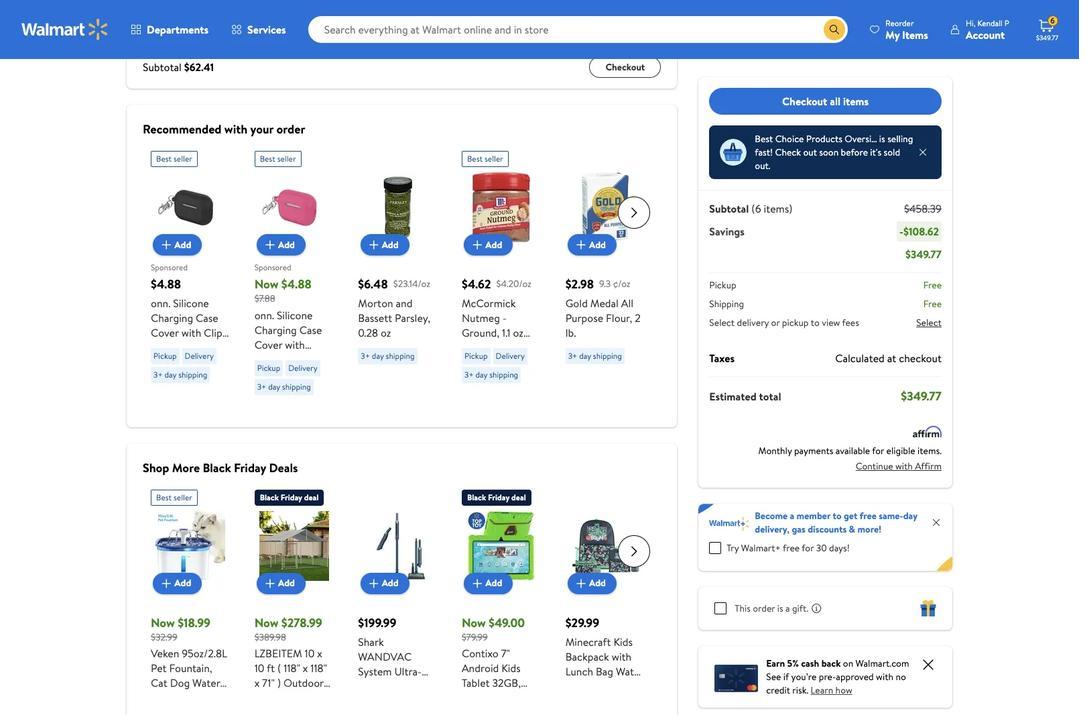 Task type: describe. For each thing, give the bounding box(es) containing it.
add for add to cart icon in the now $18.99 group
[[175, 577, 191, 590]]

day inside $4.62 group
[[476, 369, 488, 380]]

cat
[[151, 675, 168, 690]]

case inside sponsored $4.88 onn. silicone charging case cover with clip for apple airpods pro (1st & 2ndgen) - textured black
[[196, 311, 219, 325]]

delivery,
[[756, 523, 790, 536]]

$49.00
[[489, 614, 525, 631]]

airpods inside sponsored now $4.88 $7.88 onn. silicone charging case cover with keychain clip for apple airpods pro (1st and 2nd generation) - hyper pink
[[284, 367, 320, 381]]

free inside become a member to get free same-day delivery, gas discounts & more!
[[860, 509, 877, 523]]

1 vertical spatial is
[[778, 602, 784, 615]]

clip inside sponsored now $4.88 $7.88 onn. silicone charging case cover with keychain clip for apple airpods pro (1st and 2nd generation) - hyper pink
[[299, 352, 317, 367]]

cover inside sponsored now $4.88 $7.88 onn. silicone charging case cover with keychain clip for apple airpods pro (1st and 2nd generation) - hyper pink
[[255, 337, 283, 352]]

$4.62
[[462, 276, 491, 292]]

is inside best choice products oversi... is selling fast! check out soon before it's sold out.
[[880, 132, 886, 146]]

outdoor
[[284, 675, 324, 690]]

android
[[462, 661, 499, 675]]

9.3
[[600, 277, 611, 290]]

0 vertical spatial to
[[811, 316, 820, 329]]

nutmeg
[[462, 311, 500, 325]]

system
[[358, 664, 392, 679]]

sponsored for now
[[255, 261, 292, 273]]

add to cart image inside $29.99 group
[[574, 575, 590, 591]]

sponsored $4.88 onn. silicone charging case cover with clip for apple airpods pro (1st & 2ndgen) - textured black
[[151, 261, 224, 399]]

3+ inside $4.62 group
[[465, 369, 474, 380]]

add to cart image inside $199.99 group
[[366, 575, 382, 591]]

best inside best choice products oversi... is selling fast! check out soon before it's sold out.
[[756, 132, 774, 146]]

and inside sponsored now $4.88 $7.88 onn. silicone charging case cover with keychain clip for apple airpods pro (1st and 2nd generation) - hyper pink
[[292, 381, 308, 396]]

departments button
[[119, 13, 220, 46]]

tablet
[[462, 675, 490, 690]]

0 horizontal spatial friday
[[234, 459, 266, 476]]

add for add to cart icon in the $199.99 group
[[382, 577, 399, 590]]

day inside become a member to get free same-day delivery, gas discounts & more!
[[904, 509, 918, 523]]

add to cart image for add button within now $4.88 group
[[262, 237, 278, 253]]

sold
[[884, 146, 901, 159]]

sponsored for $4.88
[[151, 261, 188, 273]]

shop
[[143, 459, 169, 476]]

back
[[822, 657, 841, 670]]

now $49.00 $79.99 contixo 7" android kids tablet 32gb, includes 50 di
[[462, 614, 532, 715]]

with inside sponsored $4.88 onn. silicone charging case cover with clip for apple airpods pro (1st & 2ndgen) - textured black
[[182, 325, 201, 340]]

delivery for $4.88
[[289, 362, 318, 373]]

shipping inside $4.88 group
[[179, 369, 207, 380]]

0 horizontal spatial 10
[[255, 661, 265, 675]]

0 vertical spatial $349.77
[[1037, 33, 1059, 42]]

gift.
[[793, 602, 809, 615]]

case inside sponsored now $4.88 $7.88 onn. silicone charging case cover with keychain clip for apple airpods pro (1st and 2nd generation) - hyper pink
[[300, 322, 322, 337]]

3+ inside "$6.48" group
[[361, 350, 370, 362]]

checkout for checkout all items
[[783, 94, 828, 109]]

add button inside now $18.99 group
[[153, 573, 202, 594]]

this
[[735, 602, 751, 615]]

for inside button
[[527, 16, 539, 29]]

$29.99 minecraft kids backpack with lunch bag water bottle and pencil pouch 5 pc 16 inch black
[[566, 614, 645, 715]]

add to cart image inside $4.62 group
[[470, 237, 486, 253]]

add to cart image inside now $18.99 group
[[159, 575, 175, 591]]

select for select button
[[917, 316, 942, 329]]

$4.88 group
[[151, 146, 231, 399]]

3+ day shipping inside $4.62 group
[[465, 369, 519, 380]]

next slide for horizontalscrollerrecommendations list image
[[619, 197, 651, 229]]

walmart image
[[21, 19, 109, 40]]

next slide for horizontalscrollerrecommendations list image
[[619, 535, 651, 567]]

subtotal for subtotal (6 items)
[[710, 201, 749, 216]]

try
[[727, 541, 739, 555]]

continue with affirm link
[[856, 455, 942, 477]]

bottle
[[566, 679, 595, 693]]

for inside banner
[[802, 541, 815, 555]]

minecraft
[[566, 634, 612, 649]]

black inside "$29.99 minecraft kids backpack with lunch bag water bottle and pencil pouch 5 pc 16 inch black"
[[588, 708, 613, 715]]

calculated
[[836, 351, 885, 366]]

services
[[248, 22, 286, 37]]

out
[[804, 146, 818, 159]]

choice
[[776, 132, 805, 146]]

backpack
[[566, 649, 610, 664]]

delivery for onn.
[[185, 350, 214, 362]]

1 118" from the left
[[284, 661, 300, 675]]

with inside "$29.99 minecraft kids backpack with lunch bag water bottle and pencil pouch 5 pc 16 inch black"
[[612, 649, 632, 664]]

recommended with your order
[[143, 121, 305, 138]]

available
[[836, 444, 871, 457]]

mixed
[[462, 340, 490, 355]]

best for onn. silicone charging case cover with clip for apple airpods pro (1st & 2ndgen) - textured black
[[156, 153, 172, 164]]

add for add to cart icon in $4.62 group
[[486, 238, 503, 252]]

remove
[[446, 16, 479, 29]]

select button
[[917, 316, 942, 329]]

a inside become a member to get free same-day delivery, gas discounts & more!
[[791, 509, 795, 523]]

3+ day shipping inside $2.98 group
[[569, 350, 622, 362]]

with inside monthly payments available for eligible items. continue with affirm
[[896, 459, 914, 473]]

now for now $18.99
[[151, 614, 175, 631]]

$6.48 $23.14/oz morton and bassett parsley, 0.28 oz
[[358, 276, 431, 340]]

kids inside "$29.99 minecraft kids backpack with lunch bag water bottle and pencil pouch 5 pc 16 inch black"
[[614, 634, 633, 649]]

pro inside sponsored $4.88 onn. silicone charging case cover with clip for apple airpods pro (1st & 2ndgen) - textured black
[[190, 355, 206, 370]]

kids inside now $49.00 $79.99 contixo 7" android kids tablet 32gb, includes 50 di
[[502, 661, 521, 675]]

- inside '$4.62 $4.20/oz mccormick nutmeg - ground, 1.1 oz mixed spices & seasonings'
[[503, 311, 507, 325]]

walmart.com
[[856, 657, 910, 670]]

dog inside now $278.99 $389.98 lzbeitem 10 x 10 ft ( 118" x 118" x 71" ) outdoor dog kennel outside l
[[255, 690, 274, 705]]

- inside sponsored now $4.88 $7.88 onn. silicone charging case cover with keychain clip for apple airpods pro (1st and 2nd generation) - hyper pink
[[311, 396, 315, 411]]

add to cart image inside $2.98 group
[[574, 237, 590, 253]]

learn more about gifting image
[[812, 603, 823, 614]]

cordless
[[358, 708, 399, 715]]

pickup for onn. silicone charging case cover with keychain clip for apple airpods pro (1st and 2nd generation) - hyper pink
[[257, 362, 281, 373]]

day inside $2.98 group
[[580, 350, 592, 362]]

add button inside $4.88 group
[[153, 234, 202, 256]]

$62.41
[[184, 60, 214, 74]]

add to cart image inside $4.88 group
[[159, 237, 175, 253]]

pre-
[[820, 670, 837, 684]]

This order is a gift. checkbox
[[715, 602, 727, 614]]

0 horizontal spatial order
[[277, 121, 305, 138]]

32gb,
[[493, 675, 521, 690]]

-$108.62
[[900, 224, 940, 239]]

now inside sponsored now $4.88 $7.88 onn. silicone charging case cover with keychain clip for apple airpods pro (1st and 2nd generation) - hyper pink
[[255, 276, 279, 292]]

onn. inside sponsored now $4.88 $7.88 onn. silicone charging case cover with keychain clip for apple airpods pro (1st and 2nd generation) - hyper pink
[[255, 308, 274, 322]]

and inside "$29.99 minecraft kids backpack with lunch bag water bottle and pencil pouch 5 pc 16 inch black"
[[597, 679, 614, 693]]

kennel
[[277, 690, 309, 705]]

$18.99
[[178, 614, 211, 631]]

oz for $4.62
[[513, 325, 524, 340]]

free for shipping
[[924, 297, 942, 311]]

black inside now $49.00 group
[[468, 491, 486, 503]]

3+ day shipping inside "$6.48" group
[[361, 350, 415, 362]]

later
[[541, 16, 560, 29]]

calculated at checkout
[[836, 351, 942, 366]]

gas
[[792, 523, 806, 536]]

3+ inside now $4.88 group
[[257, 381, 266, 392]]

earn
[[767, 657, 786, 670]]

2nd
[[311, 381, 328, 396]]

powerful
[[358, 693, 400, 708]]

select delivery or pickup to view fees
[[710, 316, 860, 329]]

$4.88 inside sponsored $4.88 onn. silicone charging case cover with clip for apple airpods pro (1st & 2ndgen) - textured black
[[151, 276, 181, 292]]

(1st inside sponsored now $4.88 $7.88 onn. silicone charging case cover with keychain clip for apple airpods pro (1st and 2nd generation) - hyper pink
[[274, 381, 289, 396]]

silicone inside sponsored $4.88 onn. silicone charging case cover with clip for apple airpods pro (1st & 2ndgen) - textured black
[[173, 296, 209, 311]]

purpose
[[566, 311, 604, 325]]

add button inside $199.99 group
[[361, 573, 410, 594]]

1 vertical spatial $349.77
[[906, 247, 942, 262]]

learn
[[811, 684, 834, 697]]

3+ inside $2.98 group
[[569, 350, 578, 362]]

monthly payments available for eligible items. continue with affirm
[[759, 444, 942, 473]]

select for select delivery or pickup to view fees
[[710, 316, 735, 329]]

day inside $4.88 group
[[165, 369, 177, 380]]

recommended
[[143, 121, 222, 138]]

$6.48
[[358, 276, 388, 292]]

1 vertical spatial a
[[786, 602, 791, 615]]

out.
[[756, 159, 771, 172]]

spices
[[493, 340, 522, 355]]

71"
[[262, 675, 275, 690]]

clip inside sponsored $4.88 onn. silicone charging case cover with clip for apple airpods pro (1st & 2ndgen) - textured black
[[204, 325, 222, 340]]

free for pickup
[[924, 278, 942, 292]]

for inside monthly payments available for eligible items. continue with affirm
[[873, 444, 885, 457]]

1
[[620, 16, 623, 30]]

hyper
[[255, 411, 283, 426]]

$458.39
[[905, 201, 942, 216]]

kendall
[[978, 17, 1004, 29]]

check
[[776, 146, 802, 159]]

deals
[[269, 459, 298, 476]]

pro inside sponsored now $4.88 $7.88 onn. silicone charging case cover with keychain clip for apple airpods pro (1st and 2nd generation) - hyper pink
[[255, 381, 271, 396]]

more
[[172, 459, 200, 476]]

add button inside $4.62 group
[[464, 234, 513, 256]]

walmart+
[[742, 541, 781, 555]]

2
[[635, 311, 641, 325]]

bag
[[596, 664, 614, 679]]

seller for veken 95oz/2.8l pet fountain, cat dog water fountain dispenser 
[[174, 491, 192, 503]]

more!
[[858, 523, 882, 536]]

black friday deal for $49.00
[[468, 491, 526, 503]]

hi,
[[967, 17, 976, 29]]

add button inside now $4.88 group
[[257, 234, 306, 256]]

best for onn. silicone charging case cover with keychain clip for apple airpods pro (1st and 2nd generation) - hyper pink
[[260, 153, 276, 164]]

less than x qty image
[[721, 139, 747, 166]]

before
[[842, 146, 869, 159]]

add to cart image inside now $49.00 group
[[470, 575, 486, 591]]

bassett
[[358, 311, 393, 325]]

$2.98 group
[[566, 146, 646, 370]]

your
[[251, 121, 274, 138]]

shipping inside "$6.48" group
[[386, 350, 415, 362]]

& inside '$4.62 $4.20/oz mccormick nutmeg - ground, 1.1 oz mixed spices & seasonings'
[[525, 340, 532, 355]]

on
[[844, 657, 854, 670]]

with inside sponsored now $4.88 $7.88 onn. silicone charging case cover with keychain clip for apple airpods pro (1st and 2nd generation) - hyper pink
[[285, 337, 305, 352]]

pickup
[[783, 316, 809, 329]]

pickup for onn. silicone charging case cover with clip for apple airpods pro (1st & 2ndgen) - textured black
[[154, 350, 177, 362]]

for inside sponsored $4.88 onn. silicone charging case cover with clip for apple airpods pro (1st & 2ndgen) - textured black
[[151, 340, 165, 355]]

to inside become a member to get free same-day delivery, gas discounts & more!
[[833, 509, 842, 523]]

dismiss capital one banner image
[[921, 657, 937, 673]]

best seller for onn. silicone charging case cover with keychain clip for apple airpods pro (1st and 2nd generation) - hyper pink
[[260, 153, 296, 164]]

mccormick
[[462, 296, 516, 311]]



Task type: vqa. For each thing, say whether or not it's contained in the screenshot.


Task type: locate. For each thing, give the bounding box(es) containing it.
a left 'gift.'
[[786, 602, 791, 615]]

pro up textured
[[190, 355, 206, 370]]

friday inside now $49.00 group
[[488, 491, 510, 503]]

0 vertical spatial subtotal
[[143, 60, 182, 74]]

checkout button
[[590, 56, 662, 78]]

1 horizontal spatial &
[[525, 340, 532, 355]]

1 horizontal spatial to
[[833, 509, 842, 523]]

add button inside "$6.48" group
[[361, 234, 410, 256]]

services button
[[220, 13, 298, 46]]

0 vertical spatial is
[[880, 132, 886, 146]]

1 horizontal spatial airpods
[[284, 367, 320, 381]]

0 vertical spatial checkout
[[606, 60, 646, 74]]

1 vertical spatial free
[[924, 297, 942, 311]]

1 horizontal spatial cover
[[255, 337, 283, 352]]

veken
[[151, 646, 179, 661]]

3+ day shipping inside now $4.88 group
[[257, 381, 311, 392]]

shipping down flour,
[[594, 350, 622, 362]]

cover up 2ndgen)
[[151, 325, 179, 340]]

subtotal (6 items)
[[710, 201, 793, 216]]

1 vertical spatial order
[[753, 602, 776, 615]]

1 horizontal spatial dog
[[255, 690, 274, 705]]

day down mixed
[[476, 369, 488, 380]]

it's
[[871, 146, 882, 159]]

95oz/2.8l
[[182, 646, 227, 661]]

add inside now $49.00 group
[[486, 577, 503, 590]]

checkout
[[606, 60, 646, 74], [783, 94, 828, 109]]

Walmart Site-Wide search field
[[308, 16, 849, 43]]

walmart plus image
[[710, 517, 750, 531]]

2 deal from the left
[[512, 491, 526, 503]]

$349.77 up affirm icon
[[902, 388, 942, 404]]

10 left the ft
[[255, 661, 265, 675]]

with inside see if you're pre-approved with no credit risk.
[[877, 670, 894, 684]]

estimated
[[710, 389, 757, 403]]

2 vertical spatial $349.77
[[902, 388, 942, 404]]

1 vertical spatial pro
[[255, 381, 271, 396]]

charging inside sponsored now $4.88 $7.88 onn. silicone charging case cover with keychain clip for apple airpods pro (1st and 2nd generation) - hyper pink
[[255, 322, 297, 337]]

now $18.99 group
[[151, 484, 231, 715]]

add to cart image
[[159, 237, 175, 253], [470, 237, 486, 253], [574, 237, 590, 253], [159, 575, 175, 591], [262, 575, 278, 591], [366, 575, 382, 591], [470, 575, 486, 591], [574, 575, 590, 591]]

sponsored now $4.88 $7.88 onn. silicone charging case cover with keychain clip for apple airpods pro (1st and 2nd generation) - hyper pink
[[255, 261, 333, 426]]

black friday deal inside now $49.00 group
[[468, 491, 526, 503]]

water down 95oz/2.8l
[[193, 675, 220, 690]]

kids right minecraft
[[614, 634, 633, 649]]

subtotal $62.41
[[143, 60, 214, 74]]

1 horizontal spatial black friday deal
[[468, 491, 526, 503]]

taxes
[[710, 351, 735, 366]]

onn. inside sponsored $4.88 onn. silicone charging case cover with clip for apple airpods pro (1st & 2ndgen) - textured black
[[151, 296, 171, 311]]

pro up hyper
[[255, 381, 271, 396]]

1 horizontal spatial friday
[[281, 491, 302, 503]]

for right 'save'
[[527, 16, 539, 29]]

black inside now $278.99 group
[[260, 491, 279, 503]]

gifting image
[[921, 600, 937, 616]]

2 horizontal spatial x
[[317, 646, 323, 661]]

fountain,
[[169, 661, 212, 675]]

free
[[860, 509, 877, 523], [784, 541, 800, 555]]

1 vertical spatial apple
[[255, 367, 282, 381]]

dog right cat
[[170, 675, 190, 690]]

fountain
[[151, 690, 191, 705]]

1 horizontal spatial kids
[[614, 634, 633, 649]]

$2.98 9.3 ¢/oz gold medal all purpose flour, 2 lb.
[[566, 276, 641, 340]]

& left 2ndgen)
[[151, 370, 158, 384]]

3+ day shipping up generation)
[[257, 381, 311, 392]]

add to cart image up $7.88
[[262, 237, 278, 253]]

best for veken 95oz/2.8l pet fountain, cat dog water fountain dispenser 
[[156, 491, 172, 503]]

$4.62 $4.20/oz mccormick nutmeg - ground, 1.1 oz mixed spices & seasonings
[[462, 276, 532, 370]]

1 horizontal spatial select
[[917, 316, 942, 329]]

1 vertical spatial kids
[[502, 661, 521, 675]]

1 horizontal spatial add to cart image
[[366, 237, 382, 253]]

0 horizontal spatial pro
[[190, 355, 206, 370]]

$29.99 group
[[566, 484, 646, 715]]

add button inside $2.98 group
[[568, 234, 617, 256]]

now inside now $49.00 $79.99 contixo 7" android kids tablet 32gb, includes 50 di
[[462, 614, 486, 631]]

1 horizontal spatial delivery
[[289, 362, 318, 373]]

1 horizontal spatial clip
[[299, 352, 317, 367]]

3+ day shipping down 0.28
[[361, 350, 415, 362]]

1 horizontal spatial onn.
[[255, 308, 274, 322]]

apple inside sponsored $4.88 onn. silicone charging case cover with clip for apple airpods pro (1st & 2ndgen) - textured black
[[167, 340, 194, 355]]

oversi...
[[845, 132, 878, 146]]

0 horizontal spatial to
[[811, 316, 820, 329]]

subtotal left '$62.41'
[[143, 60, 182, 74]]

3+ up textured
[[154, 369, 163, 380]]

Search search field
[[308, 16, 849, 43]]

same-
[[880, 509, 904, 523]]

0 horizontal spatial (1st
[[208, 355, 224, 370]]

best seller inside $4.62 group
[[468, 153, 504, 164]]

black friday deal for $278.99
[[260, 491, 319, 503]]

1 vertical spatial (1st
[[274, 381, 289, 396]]

0 horizontal spatial is
[[778, 602, 784, 615]]

add button inside $29.99 group
[[568, 573, 617, 594]]

delivery down 1.1
[[496, 350, 525, 362]]

deal inside now $49.00 group
[[512, 491, 526, 503]]

day inside now $4.88 group
[[268, 381, 280, 392]]

1 horizontal spatial sponsored
[[255, 261, 292, 273]]

0 horizontal spatial 118"
[[284, 661, 300, 675]]

add for add to cart image inside "$6.48" group
[[382, 238, 399, 252]]

for up 2ndgen)
[[151, 340, 165, 355]]

checkout for checkout
[[606, 60, 646, 74]]

2 sponsored from the left
[[255, 261, 292, 273]]

airpods up textured
[[151, 355, 187, 370]]

$108.62
[[904, 224, 940, 239]]

(
[[278, 661, 281, 675]]

dog inside now $18.99 $32.99 veken 95oz/2.8l pet fountain, cat dog water fountain dispenser
[[170, 675, 190, 690]]

seller
[[174, 153, 192, 164], [277, 153, 296, 164], [485, 153, 504, 164], [174, 491, 192, 503]]

1 horizontal spatial silicone
[[277, 308, 313, 322]]

0 horizontal spatial &
[[151, 370, 158, 384]]

1 free from the top
[[924, 278, 942, 292]]

2 oz from the left
[[513, 325, 524, 340]]

now inside now $18.99 $32.99 veken 95oz/2.8l pet fountain, cat dog water fountain dispenser
[[151, 614, 175, 631]]

for inside sponsored now $4.88 $7.88 onn. silicone charging case cover with keychain clip for apple airpods pro (1st and 2nd generation) - hyper pink
[[320, 352, 333, 367]]

keychain
[[255, 352, 296, 367]]

close nudge image
[[918, 147, 929, 158]]

1 horizontal spatial apple
[[255, 367, 282, 381]]

add inside $199.99 group
[[382, 577, 399, 590]]

oz inside '$4.62 $4.20/oz mccormick nutmeg - ground, 1.1 oz mixed spices & seasonings'
[[513, 325, 524, 340]]

delivery inside $4.62 group
[[496, 350, 525, 362]]

add inside "$6.48" group
[[382, 238, 399, 252]]

airpods up generation)
[[284, 367, 320, 381]]

0 horizontal spatial kids
[[502, 661, 521, 675]]

$349.77 down $108.62
[[906, 247, 942, 262]]

deal for $278.99
[[304, 491, 319, 503]]

kids up 50
[[502, 661, 521, 675]]

shipping inside now $4.88 group
[[282, 381, 311, 392]]

0 horizontal spatial and
[[292, 381, 308, 396]]

and
[[396, 296, 413, 311], [292, 381, 308, 396], [597, 679, 614, 693]]

2 vertical spatial and
[[597, 679, 614, 693]]

$4.62 group
[[462, 146, 542, 388]]

$2.98
[[566, 276, 594, 292]]

sponsored inside sponsored now $4.88 $7.88 onn. silicone charging case cover with keychain clip for apple airpods pro (1st and 2nd generation) - hyper pink
[[255, 261, 292, 273]]

best seller for veken 95oz/2.8l pet fountain, cat dog water fountain dispenser 
[[156, 491, 192, 503]]

apple up generation)
[[255, 367, 282, 381]]

10 up outdoor
[[305, 646, 315, 661]]

pickup down ground, in the top of the page
[[465, 350, 488, 362]]

remove button
[[441, 12, 484, 34]]

sponsored inside sponsored $4.88 onn. silicone charging case cover with clip for apple airpods pro (1st & 2ndgen) - textured black
[[151, 261, 188, 273]]

0 horizontal spatial sponsored
[[151, 261, 188, 273]]

or
[[772, 316, 780, 329]]

3+ down mixed
[[465, 369, 474, 380]]

1 vertical spatial clip
[[299, 352, 317, 367]]

select up the checkout
[[917, 316, 942, 329]]

1 horizontal spatial $4.88
[[282, 276, 312, 292]]

1 horizontal spatial water
[[616, 664, 644, 679]]

add for add to cart icon inside the $4.88 group
[[175, 238, 191, 252]]

free right get at the bottom
[[860, 509, 877, 523]]

0 horizontal spatial silicone
[[173, 296, 209, 311]]

2 horizontal spatial &
[[850, 523, 856, 536]]

day down purpose
[[580, 350, 592, 362]]

close walmart plus section image
[[932, 517, 942, 528]]

0 horizontal spatial $4.88
[[151, 276, 181, 292]]

16
[[620, 693, 629, 708]]

items
[[903, 27, 929, 42]]

0 vertical spatial free
[[924, 278, 942, 292]]

3+ day shipping down mixed
[[465, 369, 519, 380]]

shipping inside $2.98 group
[[594, 350, 622, 362]]

wandvac
[[358, 649, 412, 664]]

1 vertical spatial checkout
[[783, 94, 828, 109]]

and left the 2nd
[[292, 381, 308, 396]]

0 horizontal spatial case
[[196, 311, 219, 325]]

gold
[[566, 296, 588, 311]]

1 horizontal spatial deal
[[512, 491, 526, 503]]

$23.14/oz
[[394, 277, 431, 290]]

pickup up generation)
[[257, 362, 281, 373]]

discounts
[[808, 523, 847, 536]]

order right your
[[277, 121, 305, 138]]

apple inside sponsored now $4.88 $7.88 onn. silicone charging case cover with keychain clip for apple airpods pro (1st and 2nd generation) - hyper pink
[[255, 367, 282, 381]]

add for add to cart icon within the $29.99 group
[[590, 577, 606, 590]]

0 horizontal spatial airpods
[[151, 355, 187, 370]]

dog
[[170, 675, 190, 690], [255, 690, 274, 705]]

cover inside sponsored $4.88 onn. silicone charging case cover with clip for apple airpods pro (1st & 2ndgen) - textured black
[[151, 325, 179, 340]]

0 vertical spatial (1st
[[208, 355, 224, 370]]

add to cart image inside "$6.48" group
[[366, 237, 382, 253]]

checkout down 1
[[606, 60, 646, 74]]

3+ down 0.28
[[361, 350, 370, 362]]

0 horizontal spatial delivery
[[185, 350, 214, 362]]

1 horizontal spatial free
[[860, 509, 877, 523]]

case up 2ndgen)
[[196, 311, 219, 325]]

x left 71"
[[255, 675, 260, 690]]

& inside become a member to get free same-day delivery, gas discounts & more!
[[850, 523, 856, 536]]

is left 'gift.'
[[778, 602, 784, 615]]

now $4.88 group
[[255, 146, 334, 426]]

reorder my items
[[886, 17, 929, 42]]

day up generation)
[[268, 381, 280, 392]]

1 deal from the left
[[304, 491, 319, 503]]

add
[[175, 238, 191, 252], [278, 238, 295, 252], [382, 238, 399, 252], [486, 238, 503, 252], [590, 238, 606, 252], [175, 577, 191, 590], [278, 577, 295, 590], [382, 577, 399, 590], [486, 577, 503, 590], [590, 577, 606, 590]]

& left more!
[[850, 523, 856, 536]]

now inside now $278.99 $389.98 lzbeitem 10 x 10 ft ( 118" x 118" x 71" ) outdoor dog kennel outside l
[[255, 614, 279, 631]]

delivery
[[185, 350, 214, 362], [496, 350, 525, 362], [289, 362, 318, 373]]

departments
[[147, 22, 209, 37]]

3+ day shipping inside $4.88 group
[[154, 369, 207, 380]]

delivery up 2ndgen)
[[185, 350, 214, 362]]

delivery up the 2nd
[[289, 362, 318, 373]]

0 horizontal spatial free
[[784, 541, 800, 555]]

case left 0.28
[[300, 322, 322, 337]]

water inside now $18.99 $32.99 veken 95oz/2.8l pet fountain, cat dog water fountain dispenser
[[193, 675, 220, 690]]

for up continue
[[873, 444, 885, 457]]

account
[[967, 27, 1006, 42]]

1 horizontal spatial is
[[880, 132, 886, 146]]

deal inside now $278.99 group
[[304, 491, 319, 503]]

ground,
[[462, 325, 500, 340]]

charging up "keychain"
[[255, 322, 297, 337]]

2ndgen)
[[161, 370, 201, 384]]

cover down $7.88
[[255, 337, 283, 352]]

friday for now $49.00
[[488, 491, 510, 503]]

add inside $4.62 group
[[486, 238, 503, 252]]

silicone inside sponsored now $4.88 $7.88 onn. silicone charging case cover with keychain clip for apple airpods pro (1st and 2nd generation) - hyper pink
[[277, 308, 313, 322]]

shipping down parsley,
[[386, 350, 415, 362]]

affirm image
[[914, 426, 942, 437]]

and inside "$6.48 $23.14/oz morton and bassett parsley, 0.28 oz"
[[396, 296, 413, 311]]

1 horizontal spatial order
[[753, 602, 776, 615]]

1 horizontal spatial x
[[303, 661, 308, 675]]

generation)
[[255, 396, 309, 411]]

decrease quantity crossmax 215/55r17 94v ct-1 all-season tire fits: 2011-15 chevrolet cruze eco, 2012-14 toyota camry hybrid xle, current quantity 1 image
[[587, 17, 598, 28]]

deal
[[304, 491, 319, 503], [512, 491, 526, 503]]

lunch
[[566, 664, 594, 679]]

3+ down lb.
[[569, 350, 578, 362]]

pickup inside $4.88 group
[[154, 350, 177, 362]]

0 horizontal spatial x
[[255, 675, 260, 690]]

lzbeitem
[[255, 646, 302, 661]]

$32.99
[[151, 630, 178, 644]]

charging up 2ndgen)
[[151, 311, 193, 325]]

shark
[[358, 634, 384, 649]]

checkout left all
[[783, 94, 828, 109]]

- inside sponsored $4.88 onn. silicone charging case cover with clip for apple airpods pro (1st & 2ndgen) - textured black
[[203, 370, 207, 384]]

oz
[[381, 325, 391, 340], [513, 325, 524, 340]]

onn.
[[151, 296, 171, 311], [255, 308, 274, 322]]

add inside now $4.88 group
[[278, 238, 295, 252]]

delivery inside $4.88 group
[[185, 350, 214, 362]]

pouch
[[566, 693, 595, 708]]

seller inside $4.62 group
[[485, 153, 504, 164]]

and left 16
[[597, 679, 614, 693]]

best inside now $18.99 group
[[156, 491, 172, 503]]

add inside now $18.99 group
[[175, 577, 191, 590]]

$199.99 group
[[358, 484, 438, 715]]

shipping inside $4.62 group
[[490, 369, 519, 380]]

2 black friday deal from the left
[[468, 491, 526, 503]]

1 horizontal spatial and
[[396, 296, 413, 311]]

select down shipping
[[710, 316, 735, 329]]

(1st down "keychain"
[[274, 381, 289, 396]]

$4.88
[[151, 276, 181, 292], [282, 276, 312, 292]]

0 vertical spatial free
[[860, 509, 877, 523]]

now
[[255, 276, 279, 292], [151, 614, 175, 631], [255, 614, 279, 631], [462, 614, 486, 631]]

delivery inside now $4.88 group
[[289, 362, 318, 373]]

airpods inside sponsored $4.88 onn. silicone charging case cover with clip for apple airpods pro (1st & 2ndgen) - textured black
[[151, 355, 187, 370]]

2 select from the left
[[917, 316, 942, 329]]

now $49.00 group
[[462, 484, 542, 715]]

pickup
[[710, 278, 737, 292], [154, 350, 177, 362], [465, 350, 488, 362], [257, 362, 281, 373]]

water right bag
[[616, 664, 644, 679]]

day left close walmart plus section image
[[904, 509, 918, 523]]

savings
[[710, 224, 745, 239]]

0 horizontal spatial checkout
[[606, 60, 646, 74]]

add to cart image inside now $278.99 group
[[262, 575, 278, 591]]

0 horizontal spatial subtotal
[[143, 60, 182, 74]]

oz right 0.28
[[381, 325, 391, 340]]

charging inside sponsored $4.88 onn. silicone charging case cover with clip for apple airpods pro (1st & 2ndgen) - textured black
[[151, 311, 193, 325]]

deal for $49.00
[[512, 491, 526, 503]]

1 horizontal spatial pro
[[255, 381, 271, 396]]

pickup inside $4.62 group
[[465, 350, 488, 362]]

shipping up textured
[[179, 369, 207, 380]]

0 horizontal spatial clip
[[204, 325, 222, 340]]

add button inside now $49.00 group
[[464, 573, 513, 594]]

x
[[317, 646, 323, 661], [303, 661, 308, 675], [255, 675, 260, 690]]

5%
[[788, 657, 800, 670]]

search icon image
[[830, 24, 841, 35]]

1 add to cart image from the left
[[262, 237, 278, 253]]

all
[[622, 296, 634, 311]]

to left get at the bottom
[[833, 509, 842, 523]]

no
[[896, 670, 907, 684]]

2 add to cart image from the left
[[366, 237, 382, 253]]

1 horizontal spatial checkout
[[783, 94, 828, 109]]

pickup for $349.77
[[710, 278, 737, 292]]

2 horizontal spatial friday
[[488, 491, 510, 503]]

dog left )
[[255, 690, 274, 705]]

for left 30
[[802, 541, 815, 555]]

add for add to cart icon within the $2.98 group
[[590, 238, 606, 252]]

2 $4.88 from the left
[[282, 276, 312, 292]]

add to cart image for add button inside the "$6.48" group
[[366, 237, 382, 253]]

fast!
[[756, 146, 774, 159]]

$349.77
[[1037, 33, 1059, 42], [906, 247, 942, 262], [902, 388, 942, 404]]

1 select from the left
[[710, 316, 735, 329]]

day down 0.28
[[372, 350, 384, 362]]

2 horizontal spatial and
[[597, 679, 614, 693]]

$199.99 shark wandvac system ultra- lightweight powerful cordless 3
[[358, 614, 433, 715]]

banner containing become a member to get free same-day delivery, gas discounts & more!
[[699, 504, 953, 571]]

1 horizontal spatial case
[[300, 322, 322, 337]]

2 vertical spatial &
[[850, 523, 856, 536]]

& inside sponsored $4.88 onn. silicone charging case cover with clip for apple airpods pro (1st & 2ndgen) - textured black
[[151, 370, 158, 384]]

banner
[[699, 504, 953, 571]]

p
[[1005, 17, 1010, 29]]

to left view
[[811, 316, 820, 329]]

shipping down spices
[[490, 369, 519, 380]]

save for later button
[[503, 12, 562, 34]]

a
[[791, 509, 795, 523], [786, 602, 791, 615]]

1 vertical spatial and
[[292, 381, 308, 396]]

a right become
[[791, 509, 795, 523]]

add to cart image inside now $4.88 group
[[262, 237, 278, 253]]

0 horizontal spatial add to cart image
[[262, 237, 278, 253]]

(1st inside sponsored $4.88 onn. silicone charging case cover with clip for apple airpods pro (1st & 2ndgen) - textured black
[[208, 355, 224, 370]]

1 horizontal spatial (1st
[[274, 381, 289, 396]]

0 vertical spatial clip
[[204, 325, 222, 340]]

1 horizontal spatial 118"
[[311, 661, 327, 675]]

1 black friday deal from the left
[[260, 491, 319, 503]]

add inside $2.98 group
[[590, 238, 606, 252]]

$389.98
[[255, 630, 286, 644]]

seller inside $4.88 group
[[174, 153, 192, 164]]

pickup up shipping
[[710, 278, 737, 292]]

fees
[[843, 316, 860, 329]]

add for add to cart image within now $4.88 group
[[278, 238, 295, 252]]

become
[[756, 509, 788, 523]]

is left selling
[[880, 132, 886, 146]]

pet
[[151, 661, 167, 675]]

1 horizontal spatial 10
[[305, 646, 315, 661]]

1 oz from the left
[[381, 325, 391, 340]]

morton
[[358, 296, 394, 311]]

seller inside now $4.88 group
[[277, 153, 296, 164]]

3+ day shipping down lb.
[[569, 350, 622, 362]]

pickup up 2ndgen)
[[154, 350, 177, 362]]

dispenser
[[151, 705, 197, 715]]

$349.77 down 6
[[1037, 33, 1059, 42]]

best seller inside now $4.88 group
[[260, 153, 296, 164]]

1 $4.88 from the left
[[151, 276, 181, 292]]

$79.99
[[462, 630, 488, 644]]

0 vertical spatial apple
[[167, 340, 194, 355]]

now for now $49.00
[[462, 614, 486, 631]]

x up outdoor
[[317, 646, 323, 661]]

1 horizontal spatial subtotal
[[710, 201, 749, 216]]

black inside sponsored $4.88 onn. silicone charging case cover with clip for apple airpods pro (1st & 2ndgen) - textured black
[[194, 384, 219, 399]]

$6.48 group
[[358, 146, 438, 370]]

now $278.99 group
[[255, 484, 334, 715]]

pro
[[190, 355, 206, 370], [255, 381, 271, 396]]

&
[[525, 340, 532, 355], [151, 370, 158, 384], [850, 523, 856, 536]]

items
[[844, 94, 870, 109]]

& right spices
[[525, 340, 532, 355]]

0 horizontal spatial apple
[[167, 340, 194, 355]]

2 118" from the left
[[311, 661, 327, 675]]

pickup inside now $4.88 group
[[257, 362, 281, 373]]

1 vertical spatial subtotal
[[710, 201, 749, 216]]

0 horizontal spatial onn.
[[151, 296, 171, 311]]

0 horizontal spatial dog
[[170, 675, 190, 690]]

0 horizontal spatial water
[[193, 675, 220, 690]]

0 vertical spatial kids
[[614, 634, 633, 649]]

0 vertical spatial and
[[396, 296, 413, 311]]

oz for $6.48
[[381, 325, 391, 340]]

day up textured
[[165, 369, 177, 380]]

try walmart+ free for 30 days!
[[727, 541, 850, 555]]

subtotal up savings
[[710, 201, 749, 216]]

seller for onn. silicone charging case cover with clip for apple airpods pro (1st & 2ndgen) - textured black
[[174, 153, 192, 164]]

0 horizontal spatial charging
[[151, 311, 193, 325]]

3+ inside $4.88 group
[[154, 369, 163, 380]]

and down $23.14/oz on the left of the page
[[396, 296, 413, 311]]

(1st
[[208, 355, 224, 370], [274, 381, 289, 396]]

become a member to get free same-day delivery, gas discounts & more!
[[756, 509, 918, 536]]

x right ( at left
[[303, 661, 308, 675]]

shipping up generation)
[[282, 381, 311, 392]]

for up the 2nd
[[320, 352, 333, 367]]

$199.99
[[358, 614, 397, 631]]

(1st right 2ndgen)
[[208, 355, 224, 370]]

water inside "$29.99 minecraft kids backpack with lunch bag water bottle and pencil pouch 5 pc 16 inch black"
[[616, 664, 644, 679]]

3+ up generation)
[[257, 381, 266, 392]]

checkout inside checkout all items button
[[783, 94, 828, 109]]

1 sponsored from the left
[[151, 261, 188, 273]]

inch
[[566, 708, 585, 715]]

2 horizontal spatial delivery
[[496, 350, 525, 362]]

6
[[1051, 15, 1056, 26]]

add button inside now $278.99 group
[[257, 573, 306, 594]]

2 free from the top
[[924, 297, 942, 311]]

0 vertical spatial a
[[791, 509, 795, 523]]

best seller for onn. silicone charging case cover with clip for apple airpods pro (1st & 2ndgen) - textured black
[[156, 153, 192, 164]]

order right this
[[753, 602, 776, 615]]

save
[[506, 16, 524, 29]]

$4.88 inside sponsored now $4.88 $7.88 onn. silicone charging case cover with keychain clip for apple airpods pro (1st and 2nd generation) - hyper pink
[[282, 276, 312, 292]]

best inside $4.62 group
[[468, 153, 483, 164]]

3+ day shipping up textured
[[154, 369, 207, 380]]

oz right 1.1
[[513, 325, 524, 340]]

save for later
[[506, 16, 560, 29]]

apple up 2ndgen)
[[167, 340, 194, 355]]

1 horizontal spatial charging
[[255, 322, 297, 337]]

0 horizontal spatial black friday deal
[[260, 491, 319, 503]]

pc
[[606, 693, 617, 708]]

1 vertical spatial &
[[151, 370, 158, 384]]

0 vertical spatial order
[[277, 121, 305, 138]]

friday for now $278.99
[[281, 491, 302, 503]]

add to cart image up $6.48
[[366, 237, 382, 253]]

Try Walmart+ free for 30 days! checkbox
[[710, 542, 722, 554]]

0 vertical spatial &
[[525, 340, 532, 355]]

oz inside "$6.48 $23.14/oz morton and bassett parsley, 0.28 oz"
[[381, 325, 391, 340]]

add for add to cart icon within now $278.99 group
[[278, 577, 295, 590]]

day inside "$6.48" group
[[372, 350, 384, 362]]

subtotal for subtotal $62.41
[[143, 60, 182, 74]]

black friday deal inside now $278.99 group
[[260, 491, 319, 503]]

0 vertical spatial pro
[[190, 355, 206, 370]]

seller for onn. silicone charging case cover with keychain clip for apple airpods pro (1st and 2nd generation) - hyper pink
[[277, 153, 296, 164]]

0 horizontal spatial oz
[[381, 325, 391, 340]]

1 vertical spatial free
[[784, 541, 800, 555]]

add for add to cart icon in now $49.00 group
[[486, 577, 503, 590]]

increase quantity crossmax 215/55r17 94v ct-1 all-season tire fits: 2011-15 chevrolet cruze eco, 2012-14 toyota camry hybrid xle, current quantity 1 image
[[645, 17, 656, 28]]

0 horizontal spatial select
[[710, 316, 735, 329]]

subtotal
[[143, 60, 182, 74], [710, 201, 749, 216]]

add to cart image
[[262, 237, 278, 253], [366, 237, 382, 253]]

capital one credit card image
[[715, 662, 759, 692]]

now for now $278.99
[[255, 614, 279, 631]]

free down gas
[[784, 541, 800, 555]]



